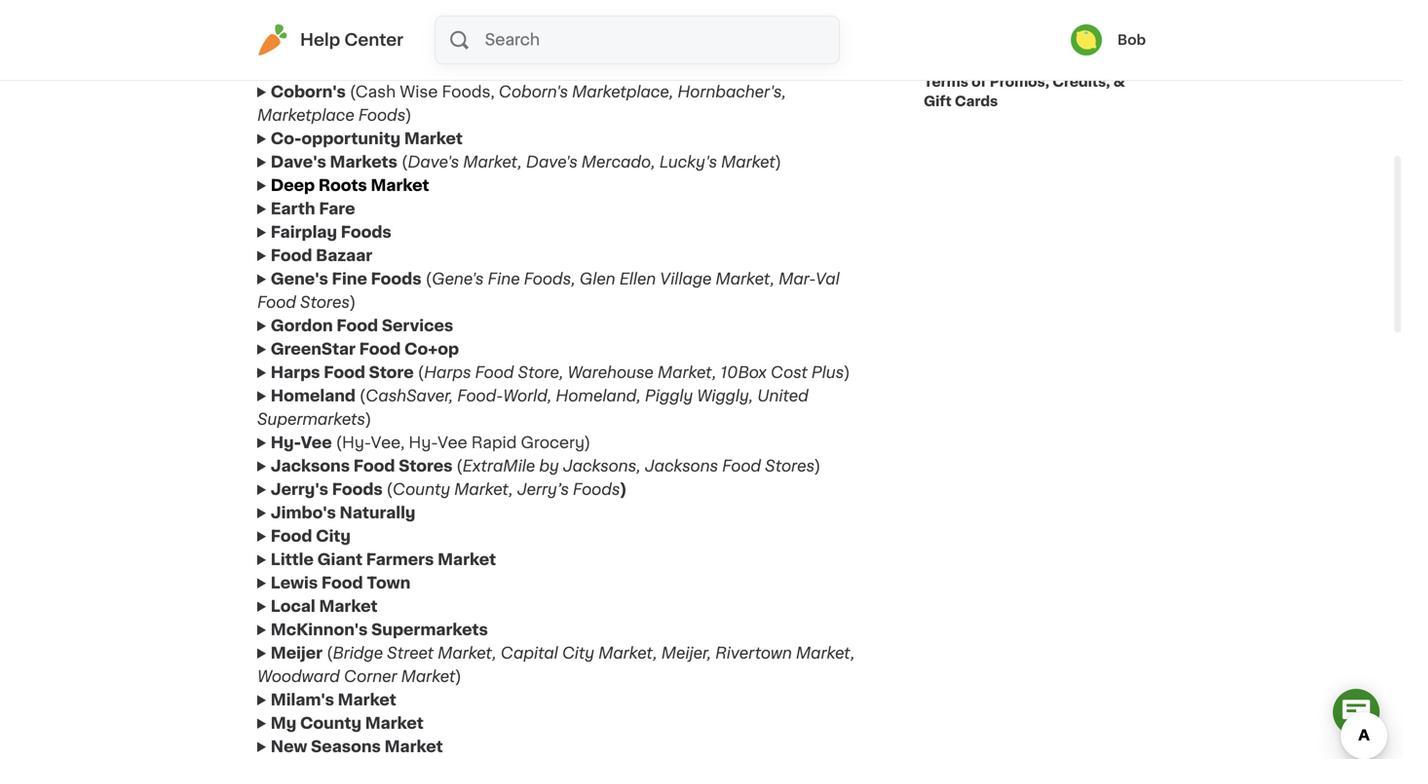 Task type: locate. For each thing, give the bounding box(es) containing it.
food inside brookshire's food & pharmacy, spring market, super 1 foods, fresh by brookshire's
[[481, 0, 520, 6]]

new inside massachusetts new hampshire
[[298, 687, 333, 702]]

bridge up corner
[[333, 646, 383, 661]]

store inside the eddie's country store
[[259, 169, 304, 185]]

0 vertical spatial ohio
[[298, 78, 336, 94]]

market inside bridge street market, capital city market, meijer, rivertown market, woodward corner market
[[401, 669, 455, 685]]

jersey inside connecticut new jersey new york
[[337, 312, 391, 328]]

market, inside brookshire's food & pharmacy, spring market, super 1 foods, fresh by brookshire's
[[683, 0, 742, 6]]

texas utah
[[664, 65, 708, 104]]

coborn's down markets,
[[499, 84, 568, 100]]

coborn's inside coborn's marketplace
[[259, 218, 334, 233]]

1 vertical spatial cardenas
[[259, 125, 339, 141]]

california inside arkansas arizona california connecticut district of columbia delaware florida georgia
[[416, 370, 491, 386]]

1 columbia from the top
[[416, 55, 491, 71]]

pavilions
[[259, 501, 333, 517]]

michigan down gene's fine foods ( on the left top of page
[[298, 289, 370, 305]]

los inside los altos ranch markets
[[259, 194, 289, 210]]

bridge
[[333, 646, 383, 661], [259, 710, 314, 726]]

albertsons up pharmacy
[[259, 65, 350, 81]]

1 y from the top
[[290, 20, 301, 36]]

0 vertical spatial arkansas
[[408, 19, 479, 34]]

0 vertical spatial food-
[[457, 388, 503, 404]]

brookshire's
[[384, 0, 477, 6], [327, 14, 420, 30], [259, 67, 363, 82], [334, 159, 437, 175]]

city inside bridge street market, capital city market, meijer, rivertown market, woodward corner market
[[562, 646, 595, 661]]

1 vertical spatial aldi
[[259, 428, 291, 444]]

arizona down services
[[416, 347, 474, 362]]

big inside big y world class markets
[[259, 89, 286, 105]]

by up roots
[[309, 159, 330, 175]]

aldi down instacart image
[[259, 67, 291, 82]]

massachusetts for connecticut
[[502, 32, 621, 47]]

tennessee down united
[[746, 452, 831, 467]]

of inside terms of promos, credits, & gift cards
[[972, 75, 987, 89]]

new
[[573, 137, 608, 153], [573, 160, 608, 176], [746, 288, 781, 304], [298, 312, 333, 328], [298, 336, 333, 351], [609, 359, 644, 375], [439, 360, 474, 375], [298, 383, 333, 398], [439, 383, 474, 399], [664, 651, 699, 667], [298, 687, 333, 702], [271, 739, 307, 755]]

missouri inside the missouri oklahoma
[[467, 615, 533, 630]]

1 vertical spatial homeland
[[259, 626, 344, 642]]

world
[[305, 89, 353, 105], [308, 545, 357, 561]]

1 vertical spatial bashas'
[[259, 88, 324, 104]]

0 horizontal spatial cost
[[313, 615, 352, 630]]

1 vertical spatial new york
[[298, 383, 371, 398]]

help center link
[[257, 24, 404, 56]]

michigan down jacksons,
[[609, 476, 681, 492]]

georgia inside florida georgia michigan north carolina
[[298, 266, 360, 281]]

2 horizontal spatial &
[[1114, 75, 1126, 89]]

Search search field
[[483, 17, 839, 63]]

1 up rhode island south carolina south dakota tennessee
[[796, 0, 802, 6]]

by up help on the top of page
[[303, 14, 323, 30]]

0 horizontal spatial cardenas
[[259, 125, 339, 141]]

missouri inside missouri nebraska
[[573, 67, 639, 82]]

brookshire's up pharmacy
[[259, 67, 363, 82]]

alabama inside the alabama florida illinois indiana kentucky missouri
[[298, 359, 366, 375]]

1 bashas' from the top
[[259, 42, 324, 58]]

1 gene's from the left
[[271, 271, 328, 287]]

alabama down gene's fine foods
[[298, 359, 366, 375]]

hannaford inside hannaford supermarket now
[[259, 336, 347, 352]]

jerry's up pavilions
[[271, 482, 328, 498]]

arizona for jacksons food stores
[[609, 651, 667, 666]]

florida
[[298, 242, 351, 258], [298, 383, 351, 398], [416, 487, 469, 503], [298, 734, 351, 749]]

store for harps food store ( harps food store, warehouse market, 10box cost plus )
[[369, 365, 414, 381]]

store
[[259, 169, 304, 185], [369, 365, 414, 381], [358, 441, 402, 457]]

( up the coborn's (cash wise foods,
[[426, 61, 432, 77]]

by up jerry's
[[539, 459, 559, 474]]

2 alabama from the top
[[298, 570, 366, 585]]

street
[[259, 224, 311, 240], [387, 646, 434, 661], [318, 710, 369, 726]]

connecticut down markets,
[[502, 89, 599, 105]]

0 horizontal spatial &
[[411, 67, 425, 82]]

foods down jacksons,
[[573, 482, 620, 498]]

2 rhode from the top
[[746, 382, 798, 397]]

idaho down "colorado"
[[408, 89, 452, 104]]

rapid
[[472, 435, 517, 451], [324, 604, 372, 619]]

massachusetts new hampshire
[[298, 663, 423, 702]]

hy- up giant co
[[271, 435, 301, 451]]

0 vertical spatial mar-
[[779, 271, 816, 287]]

2 vertical spatial foods,
[[524, 271, 576, 287]]

pharmacy
[[259, 90, 343, 106]]

2 y from the top
[[290, 89, 301, 105]]

carolina inside the missouri mississippi north carolina
[[622, 487, 687, 503]]

0 vertical spatial ranch
[[657, 61, 707, 77]]

maryland michigan
[[573, 370, 646, 409]]

( up jerry's foods ( county market, jerry's foods )
[[456, 459, 463, 474]]

now inside hannaford supermarket now
[[259, 383, 296, 399]]

0 vertical spatial bridge
[[333, 646, 383, 661]]

michigan for wisconsin michigan
[[609, 476, 681, 492]]

arkansas inside arkansas california colorado idaho louisiana montana
[[408, 19, 479, 34]]

hampshire
[[478, 360, 564, 375], [337, 687, 423, 702]]

2 aldi from the top
[[259, 428, 291, 444]]

florida georgia michigan north carolina
[[298, 242, 412, 328]]

food inside brookshire's food & pharmacy
[[366, 67, 408, 82]]

1 vertical spatial plus
[[356, 615, 391, 630]]

columbia up jerry's foods ( county market, jerry's foods )
[[416, 440, 491, 456]]

district up "colorado"
[[416, 32, 474, 47]]

wisconsin
[[437, 368, 517, 384], [609, 453, 690, 468]]

0 horizontal spatial wise
[[305, 149, 346, 164]]

california for jimbo's naturally
[[298, 546, 373, 562]]

arkansas up co+op
[[416, 323, 487, 339]]

1 vertical spatial rhode
[[746, 382, 798, 397]]

2 big from the top
[[259, 89, 286, 105]]

bashas' down food lion now
[[259, 88, 324, 104]]

arkansas for arizona
[[416, 323, 487, 339]]

missouri inside the missouri mississippi north carolina
[[573, 440, 639, 456]]

aldi express
[[259, 428, 361, 444]]

mckinnon's
[[271, 622, 368, 638]]

delaware inside connecticut district of columbia delaware
[[416, 78, 489, 94]]

market, inside gene's fine foods, glen ellen village market, mar-val food stores
[[716, 271, 775, 287]]

0 horizontal spatial los
[[259, 194, 289, 210]]

2 idaho from the top
[[408, 733, 452, 749]]

dave's down deep
[[259, 195, 315, 211]]

& inside brookshire's food & pharmacy, spring market, super 1 foods, fresh by brookshire's
[[524, 0, 537, 6]]

0 horizontal spatial kansas
[[467, 429, 523, 445]]

0 horizontal spatial dakota
[[486, 310, 541, 326]]

wise down cardenas markets
[[305, 149, 346, 164]]

0 vertical spatial los
[[583, 61, 610, 77]]

1 horizontal spatial warehouse
[[568, 365, 654, 381]]

georgia
[[439, 34, 501, 50], [416, 125, 478, 141], [298, 266, 360, 281], [416, 510, 478, 526], [298, 593, 360, 609], [298, 593, 360, 609]]

nebraska
[[573, 90, 647, 106], [664, 628, 738, 643]]

0 vertical spatial louisiana
[[522, 78, 596, 94]]

georgia inside arkansas arizona california connecticut district of columbia delaware florida georgia
[[416, 510, 478, 526]]

arkansas inside arkansas arizona california connecticut district of columbia delaware florida georgia
[[416, 323, 487, 339]]

2 gene's from the left
[[432, 271, 484, 287]]

arizona down "coborn's marketplace, hornbacher's, marketplace foods"
[[478, 157, 536, 173]]

randalls
[[259, 559, 330, 574]]

dave's up deep
[[271, 155, 326, 170]]

1 vertical spatial big
[[259, 89, 286, 105]]

1 horizontal spatial lucky's
[[660, 155, 717, 170]]

maine inside maine massachusetts new hampshire new york
[[439, 313, 487, 329]]

hy- up pavilions
[[259, 476, 289, 492]]

michigan inside maryland michigan
[[573, 393, 645, 409]]

1 horizontal spatial dakota
[[797, 55, 852, 71]]

markets inside big y world class markets
[[259, 113, 327, 128]]

delaware
[[439, 11, 512, 26], [416, 78, 489, 94], [416, 464, 489, 479], [439, 649, 512, 665], [408, 663, 481, 678]]

cost
[[771, 365, 808, 381], [313, 615, 352, 630]]

0 vertical spatial rhode
[[746, 8, 798, 24]]

1 horizontal spatial plus
[[812, 365, 844, 381]]

buehler's
[[271, 38, 348, 53]]

0 horizontal spatial nebraska
[[573, 90, 647, 106]]

0 horizontal spatial now
[[259, 383, 296, 399]]

jerry's
[[271, 482, 328, 498], [259, 604, 317, 619]]

iowa down co+op
[[408, 386, 444, 402]]

south inside pennsylvania rhode island south carolina
[[746, 405, 793, 421]]

1 hannaford from the top
[[259, 197, 347, 213]]

connecticut massachusetts
[[502, 8, 621, 47]]

arkansas up "colorado"
[[408, 19, 479, 34]]

1 big from the top
[[259, 20, 286, 36]]

val inside gene's fine foods, glen ellen village market, mar-val food stores
[[816, 271, 840, 287]]

of up hy-vee (hy-vee, hy-vee rapid grocery) on the left of the page
[[478, 417, 494, 432]]

pennsylvania
[[746, 358, 850, 374], [439, 464, 542, 480]]

fine for (
[[332, 271, 367, 287]]

virginia right west
[[723, 93, 781, 108]]

world inside big y world class markets
[[305, 89, 353, 105]]

county down milam's market on the bottom left of the page
[[300, 716, 362, 732]]

2 maine from the top
[[439, 313, 487, 329]]

1 vertical spatial massachusetts
[[439, 336, 559, 352]]

2 district from the top
[[416, 417, 474, 432]]

0 vertical spatial idaho
[[408, 89, 452, 104]]

rhode up tennessee texas
[[746, 382, 798, 397]]

0 vertical spatial aldi
[[259, 67, 291, 82]]

0 horizontal spatial pennsylvania
[[439, 464, 542, 480]]

ellen
[[620, 271, 656, 287], [302, 393, 342, 409]]

1 vertical spatial 1
[[312, 321, 319, 337]]

homeland inside homeland texas
[[259, 626, 344, 642]]

georgia inside the delaware georgia kentucky maryland
[[439, 34, 501, 50]]

united
[[758, 388, 809, 404]]

tennessee right west
[[746, 78, 831, 94]]

1 horizontal spatial 1
[[796, 0, 802, 6]]

massachusetts up wiggly
[[298, 663, 418, 679]]

giant for giant co
[[259, 472, 305, 487]]

oklahoma inside the oklahoma texas
[[609, 453, 688, 468]]

columbia
[[416, 55, 491, 71], [416, 440, 491, 456]]

hy- right vee,
[[409, 435, 438, 451]]

0 vertical spatial indiana
[[416, 172, 473, 188]]

1 vertical spatial arkansas
[[522, 55, 594, 71]]

& up the coborn's (cash wise foods,
[[411, 67, 425, 82]]

california for co-opportunity market
[[298, 172, 373, 188]]

hannaford for hannaford supermarket now
[[259, 336, 347, 352]]

0 vertical spatial alabama
[[298, 359, 366, 375]]

0 vertical spatial wisconsin
[[437, 368, 517, 384]]

foods up "jimbo's naturally"
[[332, 482, 383, 498]]

2 island from the top
[[802, 382, 849, 397]]

1 district from the top
[[416, 32, 474, 47]]

stores
[[300, 295, 350, 310], [372, 451, 426, 466], [399, 459, 453, 474], [765, 459, 815, 474], [387, 721, 441, 736]]

new york
[[746, 288, 819, 304], [298, 383, 371, 398]]

1 vertical spatial los
[[259, 194, 289, 210]]

1 vertical spatial michigan
[[573, 393, 645, 409]]

1 vertical spatial val
[[298, 451, 323, 466]]

0 vertical spatial extramile
[[463, 459, 535, 474]]

arizona for bashas'
[[478, 42, 536, 58]]

missouri mississippi north carolina
[[573, 440, 687, 503]]

illinois inside illinois indiana iowa
[[408, 339, 457, 355]]

texas down jacksons,
[[609, 476, 654, 492]]

connecticut for connecticut
[[502, 89, 599, 105]]

albertsons up dave's market
[[259, 177, 350, 193]]

pennsylvania inside pennsylvania rhode island south carolina
[[746, 358, 850, 374]]

county down hy-vee (hy-vee, hy-vee rapid grocery) on the left of the page
[[393, 482, 450, 498]]

connecticut up hy-vee (hy-vee, hy-vee rapid grocery) on the left of the page
[[416, 395, 502, 408]]

maine down montana
[[439, 162, 487, 177]]

new jersey new york
[[573, 137, 666, 176]]

marketplace,
[[572, 84, 674, 100]]

0 vertical spatial new york
[[746, 288, 819, 304]]

& up "connecticut massachusetts"
[[524, 0, 537, 6]]

2 albertsons from the top
[[259, 177, 350, 193]]

1 vertical spatial spring
[[259, 229, 314, 244]]

connecticut inside "connecticut massachusetts"
[[502, 8, 599, 24]]

jersey
[[612, 137, 666, 153], [337, 312, 391, 328]]

pennsylvania for pennsylvania
[[439, 464, 542, 480]]

harps
[[271, 365, 320, 381], [424, 365, 471, 381], [259, 441, 309, 457]]

missouri up capital
[[467, 615, 533, 630]]

co
[[308, 472, 332, 487]]

2 supermarket from the top
[[259, 360, 367, 375]]

harps down co+op
[[424, 365, 471, 381]]

big for big y now
[[259, 20, 286, 36]]

1 vertical spatial bridge
[[259, 710, 314, 726]]

city up bazaar
[[334, 215, 369, 231]]

maine for maine massachusetts new hampshire new york
[[439, 313, 487, 329]]

1 supermarket from the top
[[259, 220, 367, 236]]

2 horizontal spatial foods,
[[806, 0, 858, 6]]

rapid down cashsaver, food-world, homeland, piggly wiggly, united supermarkets
[[472, 435, 517, 451]]

bob
[[1118, 33, 1146, 47]]

10box
[[721, 365, 767, 381], [259, 615, 309, 630]]

texas
[[664, 65, 708, 81], [522, 159, 567, 175], [746, 475, 791, 491], [609, 476, 654, 492], [408, 559, 452, 574], [298, 617, 343, 632], [609, 638, 654, 654]]

california for pavilions
[[408, 501, 483, 517]]

1 vertical spatial wisconsin
[[609, 453, 690, 468]]

coborn's marketplace, hornbacher's, marketplace foods
[[257, 84, 787, 123]]

arkansas arizona california connecticut district of columbia delaware florida georgia
[[416, 323, 502, 526]]

street down mckinnon's supermarkets
[[387, 646, 434, 661]]

minnesota north dakota
[[437, 287, 541, 326]]

rhode up virginia west virginia
[[746, 8, 798, 24]]

jimbo's
[[271, 505, 336, 521]]

aldi up giant co
[[259, 428, 291, 444]]

connecticut inside connecticut district of columbia delaware
[[416, 8, 514, 24]]

kansas for kansas
[[573, 276, 630, 292]]

big up buehler's at the top left of the page
[[259, 20, 286, 36]]

coborn's for (cash
[[271, 84, 346, 100]]

warehouse
[[568, 365, 654, 381], [259, 534, 352, 549]]

0 vertical spatial nebraska
[[573, 90, 647, 106]]

nebraska up meijer,
[[664, 628, 738, 643]]

jerry's for jerry's foods ( county market, jerry's foods )
[[271, 482, 328, 498]]

delaware inside the delaware georgia kentucky maryland
[[439, 11, 512, 26]]

columbia inside arkansas arizona california connecticut district of columbia delaware florida georgia
[[416, 440, 491, 456]]

virginia up homeland texas
[[439, 568, 497, 584]]

1 vertical spatial dakota
[[486, 310, 541, 326]]

1 vertical spatial my
[[271, 716, 297, 732]]

gift
[[924, 95, 952, 108]]

hampshire up the 'world,'
[[478, 360, 564, 375]]

1 horizontal spatial mar-
[[779, 271, 816, 287]]

bridge inside bridge street market, capital city market, meijer, rivertown market, woodward corner market
[[333, 646, 383, 661]]

by
[[303, 14, 323, 30], [309, 159, 330, 175], [539, 459, 559, 474], [341, 546, 363, 562]]

1 vertical spatial louisiana
[[408, 112, 482, 128]]

jimbo's naturally
[[271, 505, 416, 521]]

dave's for dave's mercado
[[259, 253, 315, 269]]

florida inside arkansas arizona california connecticut district of columbia delaware florida georgia
[[416, 487, 469, 503]]

bridge for bridge street market
[[259, 710, 314, 726]]

arkansas for california
[[408, 19, 479, 34]]

1 vertical spatial extramile
[[259, 546, 338, 562]]

1 horizontal spatial &
[[524, 0, 537, 6]]

1 horizontal spatial foods,
[[524, 271, 576, 287]]

york inside new jersey new york
[[612, 160, 646, 176]]

minnesota left 'mexico'
[[609, 651, 691, 666]]

roots
[[319, 178, 367, 193]]

express
[[295, 428, 361, 444]]

1 horizontal spatial pennsylvania
[[746, 358, 850, 374]]

giant food
[[259, 564, 350, 580]]

michigan for maryland michigan
[[573, 393, 645, 409]]

arkansas inside arkansas louisiana
[[522, 55, 594, 71]]

1 vertical spatial wise
[[305, 149, 346, 164]]

virginia inside maryland virginia
[[439, 568, 497, 584]]

virginia up west
[[679, 69, 737, 85]]

0 vertical spatial big
[[259, 20, 286, 36]]

lewis
[[271, 576, 318, 591]]

y down food lion now
[[290, 89, 301, 105]]

foods, inside gene's fine foods, glen ellen village market, mar-val food stores
[[524, 271, 576, 287]]

class
[[357, 89, 403, 105]]

missouri for missouri nebraska
[[573, 67, 639, 82]]

brookshire's food & pharmacy, spring market, super 1 foods, fresh by brookshire's
[[257, 0, 858, 30]]

1 rhode from the top
[[746, 8, 798, 24]]

hy- for hy-vee
[[259, 476, 289, 492]]

10box up meijer
[[259, 615, 309, 630]]

cashsaver,
[[366, 388, 454, 404]]

1 island from the top
[[802, 8, 849, 24]]

jersey inside new jersey new york
[[612, 137, 666, 153]]

homeland down jewel-osco
[[271, 388, 359, 404]]

missouri for missouri mississippi north carolina
[[573, 440, 639, 456]]

coborn's marketplace
[[259, 218, 363, 257]]

world,
[[503, 388, 552, 404]]

now for hannaford supermarket now
[[259, 383, 296, 399]]

big up co-
[[259, 89, 286, 105]]

1 horizontal spatial ranch
[[657, 61, 707, 77]]

2 columbia from the top
[[416, 440, 491, 456]]

homeland for homeland texas
[[259, 626, 344, 642]]

hannaford inside hannaford supermarket
[[259, 197, 347, 213]]

0 vertical spatial my
[[259, 215, 285, 231]]

& inside brookshire's food & pharmacy
[[411, 67, 425, 82]]

mississippi
[[573, 464, 660, 479]]

fresh by brookshire's
[[259, 159, 437, 175]]

2 hannaford from the top
[[259, 336, 347, 352]]

0 horizontal spatial altos
[[292, 194, 335, 210]]

jerry's for jerry's foods
[[259, 604, 317, 619]]

north
[[298, 219, 343, 234], [437, 310, 482, 326], [298, 312, 343, 328], [573, 487, 618, 503]]

fine inside gene's fine foods, glen ellen village market, mar-val food stores
[[488, 271, 520, 287]]

0 vertical spatial jerry's
[[271, 482, 328, 498]]

jerry's down the lewis
[[259, 604, 317, 619]]

super inside brookshire's food & pharmacy, spring market, super 1 foods, fresh by brookshire's
[[746, 0, 792, 6]]

alabama up local market
[[298, 570, 366, 585]]

(
[[426, 61, 432, 77], [402, 155, 408, 170], [426, 271, 432, 287], [418, 365, 424, 381], [359, 388, 366, 404], [456, 459, 463, 474], [386, 482, 393, 498], [327, 646, 333, 661]]

1 idaho from the top
[[408, 89, 452, 104]]

y up buehler's at the top left of the page
[[290, 20, 301, 36]]

now down jewel-
[[259, 383, 296, 399]]

mar-val food stores
[[259, 451, 426, 466]]

dave's for dave's markets ( dave's market, dave's mercado, lucky's market )
[[271, 155, 326, 170]]

1 vertical spatial albertsons
[[259, 177, 350, 193]]

louisiana inside arkansas california colorado idaho louisiana montana
[[408, 112, 482, 128]]

0 horizontal spatial bridge
[[259, 710, 314, 726]]

ohio down harps food store ( harps food store, warehouse market, 10box cost plus )
[[609, 383, 646, 398]]

lucky's market
[[259, 310, 385, 326]]

harps food store
[[259, 441, 402, 457]]

market
[[404, 131, 463, 147], [721, 155, 776, 170], [371, 178, 429, 193], [319, 195, 377, 211], [259, 201, 318, 216], [317, 229, 376, 244], [327, 310, 385, 326], [406, 393, 464, 409], [356, 534, 414, 549], [324, 535, 383, 550], [438, 552, 496, 568], [319, 599, 378, 615], [401, 669, 455, 685], [338, 693, 396, 708], [373, 710, 431, 726], [365, 716, 424, 732], [385, 739, 443, 755]]

2 bashas' from the top
[[259, 88, 324, 104]]

wise down "colorado"
[[400, 84, 438, 100]]

1 vertical spatial village
[[346, 393, 402, 409]]

by up lewis food town
[[341, 546, 363, 562]]

0 horizontal spatial foods,
[[442, 84, 495, 100]]

cards
[[955, 95, 998, 108]]

piggly left wiggly,
[[645, 388, 693, 404]]

california for mar-val food stores
[[609, 451, 684, 466]]

1 vertical spatial hannaford
[[259, 336, 347, 352]]

1 horizontal spatial nebraska
[[664, 628, 738, 643]]

jacksons
[[271, 459, 350, 474], [645, 459, 718, 474], [366, 546, 445, 562], [259, 721, 339, 736]]

1 vertical spatial altos
[[292, 194, 335, 210]]

convenience
[[259, 696, 369, 712]]

missouri nebraska
[[573, 67, 647, 106]]

county up the little
[[259, 535, 321, 550]]

0 vertical spatial hampshire
[[478, 360, 564, 375]]

hannaford
[[259, 197, 347, 213], [259, 336, 347, 352]]

of inside connecticut district of columbia delaware
[[478, 32, 494, 47]]

pennsylvania for pennsylvania rhode island south carolina
[[746, 358, 850, 374]]

alabama inside alabama georgia kentucky tennessee virginia
[[298, 570, 366, 585]]

sweepstakes
[[993, 40, 1089, 54]]

bridge street market, capital city market, meijer, rivertown market, woodward corner market
[[257, 646, 855, 685]]

connecticut down the pharmacy,
[[502, 8, 599, 24]]

virginia inside alabama georgia kentucky tennessee virginia
[[298, 663, 356, 679]]

street down earth on the left top
[[259, 224, 311, 240]]

gene's inside gene's fine foods, glen ellen village market, mar-val food stores
[[432, 271, 484, 287]]

1 alabama from the top
[[298, 359, 366, 375]]

0 vertical spatial y
[[290, 20, 301, 36]]

user avatar image
[[1071, 24, 1102, 56]]

1 horizontal spatial food-
[[457, 388, 503, 404]]

florida inside the alabama florida illinois indiana kentucky missouri
[[298, 383, 351, 398]]

arizona left 'mexico'
[[609, 651, 667, 666]]

arizona inside arizona california delaware
[[408, 616, 466, 632]]

& for pharmacy
[[411, 67, 425, 82]]

arizona for bashas' dine markets
[[478, 100, 536, 116]]

georgia inside georgia illinois indiana
[[416, 125, 478, 141]]

1 vertical spatial street
[[387, 646, 434, 661]]

massachusetts down minnesota north dakota
[[439, 336, 559, 352]]

giant down warehouse market
[[317, 552, 363, 568]]

maryland inside the delaware georgia kentucky maryland
[[439, 81, 512, 97]]

1 vertical spatial ohio
[[609, 383, 646, 398]]

my food city
[[259, 215, 369, 231]]

0 vertical spatial plus
[[812, 365, 844, 381]]

alabama for georgia
[[298, 570, 366, 585]]

0 vertical spatial dakota
[[797, 55, 852, 71]]

milam's
[[271, 693, 334, 708]]

food- inside cashsaver, food-world, homeland, piggly wiggly, united supermarkets
[[457, 388, 503, 404]]

1 vertical spatial hampshire
[[337, 687, 423, 702]]

giant down o
[[259, 472, 305, 487]]

dave's markets ( dave's market, dave's mercado, lucky's market )
[[271, 155, 782, 170]]

arizona up delaware maryland
[[408, 616, 466, 632]]

utah
[[664, 89, 701, 104]]

oklahoma
[[609, 453, 688, 468], [467, 476, 546, 492], [467, 638, 546, 654]]

1 aldi from the top
[[259, 67, 291, 82]]

0 horizontal spatial warehouse
[[259, 534, 352, 549]]

dave's up community
[[259, 253, 315, 269]]

supermarkets
[[257, 412, 365, 427], [372, 622, 488, 638]]

( up naturally
[[386, 482, 393, 498]]

local
[[271, 599, 316, 615]]

jersey up 'greenstar food co+op' at the left top of the page
[[337, 312, 391, 328]]

texas inside the oklahoma texas
[[609, 476, 654, 492]]

bashas' for bashas' dine markets
[[259, 88, 324, 104]]

connecticut up "colorado"
[[416, 8, 514, 24]]

0 vertical spatial cost
[[771, 365, 808, 381]]

stores inside gene's fine foods, glen ellen village market, mar-val food stores
[[300, 295, 350, 310]]

island inside pennsylvania rhode island south carolina
[[802, 382, 849, 397]]

rivertown
[[716, 646, 792, 661]]

1 maine from the top
[[439, 162, 487, 177]]

0 vertical spatial supermarket
[[259, 220, 367, 236]]

arkansas for louisiana
[[522, 55, 594, 71]]

1 horizontal spatial super
[[746, 0, 792, 6]]

wiggly,
[[697, 388, 754, 404]]

1 vertical spatial now
[[259, 383, 296, 399]]

super up 'greenstar' in the top left of the page
[[259, 321, 308, 337]]

california
[[408, 42, 483, 58], [298, 172, 373, 188], [408, 274, 483, 290], [416, 370, 491, 386], [609, 393, 684, 409], [408, 444, 483, 459], [609, 451, 684, 466], [408, 501, 483, 517], [298, 546, 373, 562], [408, 639, 483, 655]]

rhode inside pennsylvania rhode island south carolina
[[746, 382, 798, 397]]

1 albertsons from the top
[[259, 65, 350, 81]]

district
[[416, 32, 474, 47], [416, 417, 474, 432]]

y inside big y world class markets
[[290, 89, 301, 105]]

delaware inside arizona california delaware
[[408, 663, 481, 678]]

0 vertical spatial minnesota
[[437, 149, 519, 164]]

lucky's down west
[[660, 155, 717, 170]]

warehouse up the little
[[259, 534, 352, 549]]

gene's down andronico's
[[271, 271, 328, 287]]

1 horizontal spatial val
[[816, 271, 840, 287]]

georgia inside alabama georgia kentucky tennessee virginia
[[298, 593, 360, 609]]

michigan inside wisconsin michigan
[[609, 476, 681, 492]]

kentucky down local market
[[298, 617, 373, 632]]

my for my county market
[[271, 716, 297, 732]]

york
[[612, 160, 646, 176], [785, 288, 819, 304], [337, 336, 371, 351], [648, 359, 681, 375], [337, 383, 371, 398], [478, 383, 512, 399]]

vee for hy-vee
[[289, 476, 321, 492]]

eddie's country store
[[259, 146, 391, 185]]

wisconsin for wisconsin michigan
[[609, 453, 690, 468]]



Task type: describe. For each thing, give the bounding box(es) containing it.
greenstar
[[271, 342, 356, 357]]

1 vertical spatial world
[[308, 545, 357, 561]]

1 horizontal spatial los
[[583, 61, 610, 77]]

0 vertical spatial county
[[393, 482, 450, 498]]

2 vertical spatial oklahoma
[[467, 638, 546, 654]]

2 vertical spatial tennessee
[[298, 640, 383, 656]]

markets,
[[512, 61, 579, 77]]

hannaford supermarket now
[[259, 336, 367, 399]]

( down co+op
[[418, 365, 424, 381]]

co-
[[271, 131, 302, 147]]

brookshire's inside brookshire's food & pharmacy
[[259, 67, 363, 82]]

columbia inside connecticut district of columbia delaware
[[416, 55, 491, 71]]

cardenas markets
[[259, 125, 410, 141]]

foods inside "coborn's marketplace, hornbacher's, marketplace foods"
[[358, 108, 406, 123]]

hampshire inside maine massachusetts new hampshire new york
[[478, 360, 564, 375]]

marketplace inside "coborn's marketplace, hornbacher's, marketplace foods"
[[257, 108, 354, 123]]

foods up 'greenstar food co+op' at the left top of the page
[[322, 321, 373, 337]]

connecticut for connecticut new jersey new york
[[298, 289, 396, 305]]

hy- for hy-vee rapid grocery
[[259, 604, 289, 619]]

harps for harps food store
[[259, 441, 309, 457]]

grocery)
[[521, 435, 591, 451]]

missouri inside the alabama florida illinois indiana kentucky missouri
[[298, 476, 364, 492]]

hy-vee rapid grocery
[[259, 604, 444, 619]]

markets inside "andronico's community markets"
[[259, 297, 327, 313]]

illinois down mckinnon's
[[298, 640, 348, 656]]

stores right (hy- at the bottom left of page
[[372, 451, 426, 466]]

illinois inside the alabama florida illinois indiana kentucky missouri
[[298, 406, 348, 422]]

gene's for foods
[[271, 271, 328, 287]]

1 vertical spatial indiana
[[408, 363, 465, 378]]

connecticut for connecticut massachusetts
[[502, 8, 599, 24]]

cashsaver, food-world, homeland, piggly wiggly, united supermarkets
[[257, 388, 809, 427]]

hy- for hy-vee (hy-vee, hy-vee rapid grocery)
[[271, 435, 301, 451]]

big for big y world class markets
[[259, 89, 286, 105]]

florida inside florida georgia michigan north carolina
[[298, 242, 351, 258]]

osco
[[316, 363, 359, 378]]

1 vertical spatial food-
[[259, 545, 308, 561]]

fine up "osco"
[[321, 336, 356, 351]]

mercado
[[319, 253, 392, 269]]

foods up "colorado"
[[402, 38, 452, 53]]

gene's for foods,
[[432, 271, 484, 287]]

terms of promos, credits, & gift cards
[[924, 75, 1126, 108]]

bob link
[[1071, 24, 1146, 56]]

1 vertical spatial supermarkets
[[372, 622, 488, 638]]

jerry's
[[517, 482, 569, 498]]

massachusetts inside massachusetts new hampshire
[[298, 663, 418, 679]]

texas inside homeland texas
[[609, 638, 654, 654]]

center
[[344, 32, 404, 48]]

co+op
[[405, 342, 459, 357]]

hawaii
[[408, 710, 460, 725]]

hawaii idaho
[[408, 710, 460, 749]]

new inside new york ohio
[[609, 359, 644, 375]]

credits,
[[1053, 75, 1111, 89]]

homeland texas
[[259, 626, 654, 654]]

0 horizontal spatial 10box
[[259, 615, 309, 630]]

spring market
[[259, 229, 376, 244]]

giant for giant food
[[259, 564, 305, 580]]

aldi for aldi express
[[259, 428, 291, 444]]

seasons
[[311, 739, 381, 755]]

fine for glen
[[488, 271, 520, 287]]

indiana inside the alabama florida illinois indiana kentucky missouri
[[298, 429, 355, 445]]

1 vertical spatial oklahoma
[[467, 476, 546, 492]]

ohio inside new york ohio
[[609, 383, 646, 398]]

0 horizontal spatial new york
[[298, 383, 371, 398]]

wiggly
[[315, 696, 373, 711]]

brookshire's down co-opportunity market
[[334, 159, 437, 175]]

1 inside brookshire's food & pharmacy, spring market, super 1 foods, fresh by brookshire's
[[796, 0, 802, 6]]

markets inside los altos ranch markets
[[259, 218, 327, 233]]

buehler's fresh foods
[[271, 38, 452, 53]]

gene's fine foods (
[[271, 271, 432, 287]]

meijer,
[[662, 646, 712, 661]]

2 vertical spatial fresh
[[259, 159, 305, 175]]

( down 'greenstar food co+op' at the left top of the page
[[359, 388, 366, 404]]

albertsons market street
[[259, 177, 350, 240]]

illinois inside georgia illinois indiana
[[416, 149, 466, 164]]

mckinnon's supermarkets
[[271, 622, 488, 638]]

michigan inside florida georgia michigan north carolina
[[298, 289, 370, 305]]

store for eddie's country store
[[259, 169, 304, 185]]

los altos ranch markets
[[259, 194, 391, 233]]

store for harps food store
[[358, 441, 402, 457]]

carolina inside rhode island south carolina south dakota tennessee
[[797, 32, 861, 47]]

delaware inside arkansas arizona california connecticut district of columbia delaware florida georgia
[[416, 464, 489, 479]]

markets inside 'bashas' dine markets'
[[259, 112, 327, 127]]

jerry's foods
[[259, 604, 371, 619]]

0 horizontal spatial glen
[[259, 393, 298, 409]]

safeway
[[259, 698, 330, 714]]

1 vertical spatial ellen
[[302, 393, 342, 409]]

my for my food city
[[259, 215, 285, 231]]

co-opportunity market
[[271, 131, 463, 147]]

1 vertical spatial marketplace
[[259, 241, 363, 257]]

kentucky for alabama georgia kentucky tennessee virginia
[[298, 617, 373, 632]]

stores up new seasons market
[[387, 721, 441, 736]]

illinois up grocery on the left of the page
[[416, 557, 466, 573]]

food city
[[271, 529, 351, 544]]

( down co-opportunity market
[[402, 155, 408, 170]]

gene's fine foods, glen ellen village market, mar-val food stores
[[257, 271, 840, 310]]

bashas' for bashas'
[[259, 42, 324, 58]]

local market
[[271, 599, 378, 615]]

1 horizontal spatial altos
[[614, 61, 653, 77]]

food inside giant food convenience
[[308, 673, 350, 688]]

services
[[382, 318, 454, 334]]

extramile by jacksons
[[259, 546, 445, 562]]

food inside gene's fine foods, glen ellen village market, mar-val food stores
[[257, 295, 296, 310]]

montana
[[408, 135, 477, 151]]

vee for hy-vee (hy-vee, hy-vee rapid grocery)
[[301, 435, 332, 451]]

missouri for missouri oklahoma
[[467, 615, 533, 630]]

big y world class markets
[[259, 89, 403, 128]]

1 vertical spatial rapid
[[324, 604, 372, 619]]

gene's fine foods
[[259, 336, 410, 351]]

foods down the 'gordon food services'
[[360, 336, 410, 351]]

altos inside los altos ranch markets
[[292, 194, 335, 210]]

farmers
[[366, 552, 434, 568]]

street for bridge street market, capital city market, meijer, rivertown market, woodward corner market
[[387, 646, 434, 661]]

massachusetts for maine
[[439, 336, 559, 352]]

y for world
[[290, 89, 301, 105]]

virginia down hornbacher's,
[[746, 149, 804, 164]]

texas up 'town'
[[408, 559, 452, 574]]

delaware inside delaware maryland
[[439, 649, 512, 665]]

0 vertical spatial warehouse
[[568, 365, 654, 381]]

texas down "coborn's marketplace, hornbacher's, marketplace foods"
[[522, 159, 567, 175]]

terms of promos, credits, & gift cards link
[[924, 64, 1146, 119]]

hy-vee
[[259, 476, 321, 492]]

texas up utah
[[664, 65, 708, 81]]

alabama for florida
[[298, 359, 366, 375]]

opportunity
[[302, 131, 401, 147]]

1 vertical spatial foods,
[[442, 84, 495, 100]]

instacart image
[[257, 24, 289, 56]]

carolina inside florida georgia michigan north carolina
[[347, 312, 412, 328]]

0 vertical spatial lucky's
[[660, 155, 717, 170]]

albertsons for albertsons market street
[[259, 177, 350, 193]]

hampshire inside massachusetts new hampshire
[[337, 687, 423, 702]]

community
[[259, 274, 357, 290]]

terms
[[924, 75, 969, 89]]

1 vertical spatial county
[[259, 535, 321, 550]]

cash wise foods
[[259, 149, 346, 188]]

( up services
[[426, 271, 432, 287]]

2 vertical spatial marketplace
[[259, 356, 363, 372]]

0 vertical spatial rapid
[[472, 435, 517, 451]]

now for food lion now
[[344, 58, 381, 73]]

mexico
[[703, 651, 760, 667]]

harps for harps food store ( harps food store, warehouse market, 10box cost plus )
[[271, 365, 320, 381]]

foods down lewis food town
[[321, 604, 371, 619]]

1 horizontal spatial new york
[[746, 288, 819, 304]]

bazaar
[[316, 248, 373, 264]]

1 vertical spatial lucky's
[[259, 310, 323, 326]]

gordon food services
[[271, 318, 454, 334]]

district inside arkansas arizona california connecticut district of columbia delaware florida georgia
[[416, 417, 474, 432]]

north inside florida georgia michigan north carolina
[[298, 312, 343, 328]]

supermarket for hannaford supermarket
[[259, 220, 367, 236]]

dave's down "coborn's marketplace, hornbacher's, marketplace foods"
[[526, 155, 578, 170]]

promos,
[[990, 75, 1050, 89]]

0 vertical spatial cardenas
[[432, 61, 508, 77]]

kentucky for delaware georgia kentucky maryland
[[439, 58, 514, 73]]

york inside connecticut new jersey new york
[[337, 336, 371, 351]]

foods down mercado
[[371, 271, 422, 287]]

2 vertical spatial county
[[300, 716, 362, 732]]

arizona for eddie's country store
[[478, 157, 536, 173]]

glen inside gene's fine foods, glen ellen village market, mar-val food stores
[[580, 271, 616, 287]]

rhode island south carolina south dakota tennessee
[[746, 8, 865, 94]]

1 vertical spatial city
[[316, 529, 351, 544]]

alaska
[[416, 276, 467, 292]]

maine for maine
[[439, 162, 487, 177]]

milam's market
[[271, 693, 396, 708]]

minnesota inside minnesota north dakota
[[437, 287, 519, 303]]

ranch inside los altos ranch markets
[[339, 194, 391, 210]]

foods, inside brookshire's food & pharmacy, spring market, super 1 foods, fresh by brookshire's
[[806, 0, 858, 6]]

1 vertical spatial fresh
[[352, 38, 398, 53]]

wise inside "cash wise foods"
[[305, 149, 346, 164]]

connecticut for connecticut district of columbia delaware
[[416, 8, 514, 24]]

fairplay foods
[[271, 225, 392, 240]]

supermarkets inside cashsaver, food-world, homeland, piggly wiggly, united supermarkets
[[257, 412, 365, 427]]

ellen inside gene's fine foods, glen ellen village market, mar-val food stores
[[620, 271, 656, 287]]

2 vertical spatial minnesota
[[609, 651, 691, 666]]

earth
[[271, 201, 315, 217]]

mar- inside gene's fine foods, glen ellen village market, mar-val food stores
[[779, 271, 816, 287]]

street inside albertsons market street
[[259, 224, 311, 240]]

kansas for kansas missouri oklahoma
[[467, 429, 523, 445]]

supermarket for hannaford supermarket now
[[259, 360, 367, 375]]

food bazaar
[[271, 248, 373, 264]]

dave's for dave's market
[[259, 195, 315, 211]]

arizona california delaware
[[408, 616, 483, 678]]

north inside minnesota north dakota
[[437, 310, 482, 326]]

lewis food town
[[271, 576, 411, 591]]

foods up mercado
[[341, 225, 392, 240]]

georgia illinois indiana
[[416, 125, 482, 188]]

tennessee inside rhode island south carolina south dakota tennessee
[[746, 78, 831, 94]]

y for now
[[290, 20, 301, 36]]

1 horizontal spatial cost
[[771, 365, 808, 381]]

foods inside "cash wise foods"
[[259, 172, 310, 188]]

andronico's community markets
[[259, 251, 358, 313]]

o organics
[[259, 444, 352, 459]]

missouri oklahoma
[[467, 615, 546, 654]]

missouri inside the kansas missouri oklahoma
[[467, 453, 533, 468]]

1 horizontal spatial extramile
[[463, 459, 535, 474]]

homeland for homeland
[[271, 388, 359, 404]]

0 vertical spatial 10box
[[721, 365, 767, 381]]

spring inside brookshire's food & pharmacy, spring market, super 1 foods, fresh by brookshire's
[[629, 0, 679, 6]]

dine
[[327, 88, 366, 104]]

1 vertical spatial super
[[259, 321, 308, 337]]

& inside terms of promos, credits, & gift cards
[[1114, 75, 1126, 89]]

coborn's for marketplace,
[[499, 84, 568, 100]]

giant for giant food convenience
[[259, 673, 305, 688]]

maine massachusetts new hampshire new york
[[439, 313, 564, 399]]

0 horizontal spatial extramile
[[259, 546, 338, 562]]

hannaford for hannaford supermarket
[[259, 197, 347, 213]]

stores down united
[[765, 459, 815, 474]]

instacart sweepstakes rules link
[[924, 29, 1133, 64]]

1 vertical spatial kentucky
[[298, 453, 373, 468]]

new inside nebraska new mexico
[[664, 651, 699, 667]]

0 horizontal spatial mar-
[[259, 451, 298, 466]]

little giant farmers market
[[271, 552, 496, 568]]

( down mckinnon's
[[327, 646, 333, 661]]

giant food convenience
[[259, 673, 369, 712]]

& for pharmacy,
[[524, 0, 537, 6]]

0 horizontal spatial plus
[[356, 615, 391, 630]]

stores down hy-vee (hy-vee, hy-vee rapid grocery) on the left of the page
[[399, 459, 453, 474]]

brookshire's up the center
[[327, 14, 420, 30]]

texas inside tennessee texas
[[746, 475, 791, 491]]

maryland virginia
[[439, 545, 512, 584]]

california for o organics
[[408, 444, 483, 459]]

village inside gene's fine foods, glen ellen village market, mar-val food stores
[[660, 271, 712, 287]]

indiana inside georgia illinois indiana
[[416, 172, 473, 188]]

california for glen ellen village market
[[609, 393, 684, 409]]

store,
[[518, 365, 564, 381]]

fresh inside brookshire's food & pharmacy, spring market, super 1 foods, fresh by brookshire's
[[257, 14, 299, 30]]

corner
[[344, 669, 397, 685]]

aldi for aldi
[[259, 67, 291, 82]]

dakota inside minnesota north dakota
[[486, 310, 541, 326]]

of inside arkansas arizona california connecticut district of columbia delaware florida georgia
[[478, 417, 494, 432]]

delaware georgia kentucky maryland
[[439, 11, 514, 97]]

vee for hy-vee rapid grocery
[[289, 604, 321, 619]]

fare
[[319, 201, 355, 217]]

dave's down montana
[[408, 155, 459, 170]]

california for andronico's community markets
[[408, 274, 483, 290]]

dakota inside rhode island south carolina south dakota tennessee
[[797, 55, 852, 71]]

naturally
[[340, 505, 416, 521]]

iowa inside illinois indiana iowa
[[408, 386, 444, 402]]

1 horizontal spatial iowa
[[609, 476, 645, 492]]

albertsons for albertsons
[[259, 65, 350, 81]]

0 horizontal spatial spring
[[259, 229, 314, 244]]

piggly inside cashsaver, food-world, homeland, piggly wiggly, united supermarkets
[[645, 388, 693, 404]]

harps food store ( harps food store, warehouse market, 10box cost plus )
[[271, 365, 851, 381]]

pennsylvania rhode island south carolina
[[746, 358, 861, 421]]

market inside albertsons market street
[[259, 201, 318, 216]]

eddie's
[[259, 146, 320, 161]]

brookshire's food & pharmacy
[[259, 67, 425, 106]]

idaho inside arkansas california colorado idaho louisiana montana
[[408, 89, 452, 104]]

0 vertical spatial wise
[[400, 84, 438, 100]]

rhode inside rhode island south carolina south dakota tennessee
[[746, 8, 798, 24]]

brookshire's up connecticut district of columbia delaware
[[384, 0, 477, 6]]

1 vertical spatial tennessee
[[746, 452, 831, 467]]

warehouse market
[[259, 534, 414, 549]]

coborn's for marketplace
[[259, 218, 334, 233]]

bridge for bridge street market, capital city market, meijer, rivertown market, woodward corner market
[[333, 646, 383, 661]]

0 horizontal spatial val
[[298, 451, 323, 466]]

foods inside marketplace foods
[[259, 380, 310, 395]]

county market
[[259, 535, 383, 550]]

illinois down food bazaar on the top of the page
[[298, 266, 348, 281]]

big y now
[[259, 20, 348, 36]]

street for bridge street market
[[318, 710, 369, 726]]

idaho inside hawaii idaho
[[408, 733, 452, 749]]

0 vertical spatial city
[[334, 215, 369, 231]]

by inside brookshire's food & pharmacy, spring market, super 1 foods, fresh by brookshire's
[[303, 14, 323, 30]]

wisconsin for wisconsin
[[437, 368, 517, 384]]

help
[[300, 32, 340, 48]]

texas down local market
[[298, 617, 343, 632]]

help center
[[300, 32, 404, 48]]

1 vertical spatial piggly
[[259, 696, 312, 711]]

north inside the missouri mississippi north carolina
[[573, 487, 618, 503]]

island inside rhode island south carolina south dakota tennessee
[[802, 8, 849, 24]]

colorado
[[408, 65, 480, 81]]

jerry's foods ( county market, jerry's foods )
[[271, 482, 627, 498]]



Task type: vqa. For each thing, say whether or not it's contained in the screenshot.
Shop categories tab list
no



